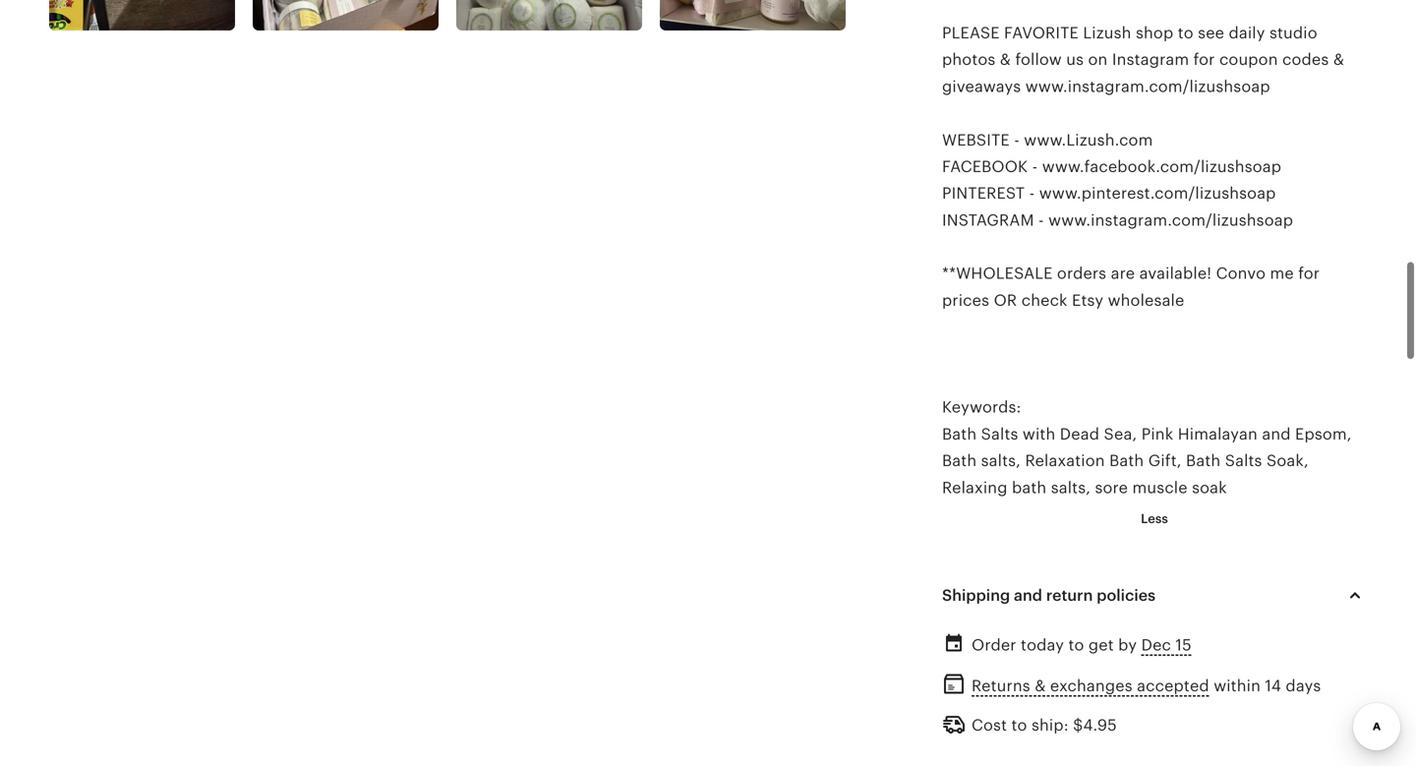 Task type: describe. For each thing, give the bounding box(es) containing it.
less button
[[1126, 501, 1183, 537]]

accepted
[[1137, 677, 1210, 695]]

epsom,
[[1295, 425, 1352, 443]]

0 vertical spatial salts
[[981, 425, 1019, 443]]

lizush
[[1083, 24, 1132, 42]]

photos
[[942, 51, 996, 69]]

get
[[1089, 637, 1114, 654]]

muscle
[[1133, 479, 1188, 497]]

**wholesale
[[942, 265, 1053, 283]]

facebook
[[942, 158, 1028, 176]]

returns & exchanges accepted button
[[972, 672, 1210, 700]]

15
[[1176, 637, 1192, 654]]

are
[[1111, 265, 1135, 283]]

relaxation
[[1025, 452, 1105, 470]]

1 horizontal spatial to
[[1069, 637, 1084, 654]]

return
[[1046, 587, 1093, 605]]

soak
[[1192, 479, 1227, 497]]

convo
[[1216, 265, 1266, 283]]

gift,
[[1149, 452, 1182, 470]]

studio
[[1270, 24, 1318, 42]]

cost to ship: $ 4.95
[[972, 717, 1117, 734]]

soak,
[[1267, 452, 1309, 470]]

instagram
[[942, 211, 1034, 229]]

with
[[1023, 425, 1056, 443]]

1 horizontal spatial &
[[1035, 677, 1046, 695]]

ship:
[[1032, 717, 1069, 734]]

shipping
[[942, 587, 1010, 605]]

$
[[1073, 717, 1083, 734]]

dead
[[1060, 425, 1100, 443]]

www.pinterest.com/lizushsoap
[[1039, 185, 1276, 202]]

shop
[[1136, 24, 1174, 42]]

dec
[[1142, 637, 1171, 654]]

14
[[1265, 677, 1282, 695]]

etsy
[[1072, 292, 1104, 309]]

bath up relaxing
[[942, 452, 977, 470]]

www.instagram.com/lizushsoap inside website - www.lizush.com facebook - www.facebook.com/lizushsoap pinterest - www.pinterest.com/lizushsoap instagram - www.instagram.com/lizushsoap
[[1049, 211, 1294, 229]]

instagram
[[1112, 51, 1189, 69]]

today
[[1021, 637, 1064, 654]]

pink
[[1142, 425, 1174, 443]]

exchanges
[[1050, 677, 1133, 695]]

see
[[1198, 24, 1225, 42]]

available!
[[1140, 265, 1212, 283]]

- right website
[[1014, 131, 1020, 149]]

www.instagram.com/lizushsoap inside please favorite lizush shop to see daily studio photos & follow us on instagram for coupon codes & giveaways www.instagram.com/lizushsoap
[[1026, 78, 1271, 95]]

giveaways
[[942, 78, 1021, 95]]

favorite
[[1004, 24, 1079, 42]]

bath
[[1012, 479, 1047, 497]]

to inside please favorite lizush shop to see daily studio photos & follow us on instagram for coupon codes & giveaways www.instagram.com/lizushsoap
[[1178, 24, 1194, 42]]

bath down sea, at the right of the page
[[1110, 452, 1144, 470]]

www.lizush.com
[[1024, 131, 1153, 149]]

bath up the soak
[[1186, 452, 1221, 470]]

please
[[942, 24, 1000, 42]]

me
[[1270, 265, 1294, 283]]

and inside keywords: bath salts with dead sea, pink himalayan and epsom, bath salts, relaxation bath gift, bath salts soak, relaxing bath salts, sore muscle soak
[[1262, 425, 1291, 443]]



Task type: locate. For each thing, give the bounding box(es) containing it.
1 horizontal spatial and
[[1262, 425, 1291, 443]]

**wholesale orders are available! convo me for prices or check etsy wholesale
[[942, 265, 1320, 309]]

shipping and return policies
[[942, 587, 1156, 605]]

or
[[994, 292, 1017, 309]]

us
[[1066, 51, 1084, 69]]

himalayan
[[1178, 425, 1258, 443]]

1 vertical spatial for
[[1299, 265, 1320, 283]]

2 vertical spatial to
[[1012, 717, 1027, 734]]

- right instagram
[[1039, 211, 1044, 229]]

0 horizontal spatial for
[[1194, 51, 1215, 69]]

please favorite lizush shop to see daily studio photos & follow us on instagram for coupon codes & giveaways www.instagram.com/lizushsoap
[[942, 24, 1345, 95]]

website
[[942, 131, 1010, 149]]

within
[[1214, 677, 1261, 695]]

returns
[[972, 677, 1031, 695]]

dec 15 button
[[1142, 631, 1192, 660]]

1 vertical spatial to
[[1069, 637, 1084, 654]]

0 vertical spatial to
[[1178, 24, 1194, 42]]

sore
[[1095, 479, 1128, 497]]

0 vertical spatial salts,
[[981, 452, 1021, 470]]

1 vertical spatial salts,
[[1051, 479, 1091, 497]]

bath
[[942, 425, 977, 443], [942, 452, 977, 470], [1110, 452, 1144, 470], [1186, 452, 1221, 470]]

www.instagram.com/lizushsoap down www.pinterest.com/lizushsoap
[[1049, 211, 1294, 229]]

to right the cost
[[1012, 717, 1027, 734]]

relaxing
[[942, 479, 1008, 497]]

- right facebook
[[1032, 158, 1038, 176]]

1 vertical spatial www.instagram.com/lizushsoap
[[1049, 211, 1294, 229]]

1 horizontal spatial for
[[1299, 265, 1320, 283]]

0 horizontal spatial and
[[1014, 587, 1043, 605]]

pinterest
[[942, 185, 1025, 202]]

and
[[1262, 425, 1291, 443], [1014, 587, 1043, 605]]

follow
[[1016, 51, 1062, 69]]

for down see
[[1194, 51, 1215, 69]]

order today to get by dec 15
[[972, 637, 1192, 654]]

bath down keywords:
[[942, 425, 977, 443]]

orders
[[1057, 265, 1107, 283]]

policies
[[1097, 587, 1156, 605]]

prices
[[942, 292, 990, 309]]

salts,
[[981, 452, 1021, 470], [1051, 479, 1091, 497]]

keywords:
[[942, 399, 1022, 416]]

to left get
[[1069, 637, 1084, 654]]

0 horizontal spatial &
[[1000, 51, 1011, 69]]

2 horizontal spatial to
[[1178, 24, 1194, 42]]

coupon
[[1220, 51, 1278, 69]]

for
[[1194, 51, 1215, 69], [1299, 265, 1320, 283]]

days
[[1286, 677, 1321, 695]]

wholesale
[[1108, 292, 1185, 309]]

2 horizontal spatial &
[[1334, 51, 1345, 69]]

less
[[1141, 511, 1168, 526]]

&
[[1000, 51, 1011, 69], [1334, 51, 1345, 69], [1035, 677, 1046, 695]]

0 vertical spatial www.instagram.com/lizushsoap
[[1026, 78, 1271, 95]]

www.instagram.com/lizushsoap down instagram
[[1026, 78, 1271, 95]]

check
[[1022, 292, 1068, 309]]

and inside dropdown button
[[1014, 587, 1043, 605]]

0 horizontal spatial salts
[[981, 425, 1019, 443]]

4.95
[[1083, 717, 1117, 734]]

& left follow
[[1000, 51, 1011, 69]]

daily
[[1229, 24, 1265, 42]]

for right "me"
[[1299, 265, 1320, 283]]

www.instagram.com/lizushsoap
[[1026, 78, 1271, 95], [1049, 211, 1294, 229]]

order
[[972, 637, 1017, 654]]

1 vertical spatial salts
[[1225, 452, 1263, 470]]

salts down keywords:
[[981, 425, 1019, 443]]

& right returns
[[1035, 677, 1046, 695]]

for inside **wholesale orders are available! convo me for prices or check etsy wholesale
[[1299, 265, 1320, 283]]

0 horizontal spatial to
[[1012, 717, 1027, 734]]

sea,
[[1104, 425, 1137, 443]]

and left return
[[1014, 587, 1043, 605]]

by
[[1119, 637, 1137, 654]]

returns & exchanges accepted within 14 days
[[972, 677, 1321, 695]]

1 horizontal spatial salts,
[[1051, 479, 1091, 497]]

shipping and return policies button
[[925, 572, 1385, 619]]

cost
[[972, 717, 1007, 734]]

- right pinterest
[[1029, 185, 1035, 202]]

salts
[[981, 425, 1019, 443], [1225, 452, 1263, 470]]

& right codes
[[1334, 51, 1345, 69]]

keywords: bath salts with dead sea, pink himalayan and epsom, bath salts, relaxation bath gift, bath salts soak, relaxing bath salts, sore muscle soak
[[942, 399, 1352, 497]]

to
[[1178, 24, 1194, 42], [1069, 637, 1084, 654], [1012, 717, 1027, 734]]

0 vertical spatial and
[[1262, 425, 1291, 443]]

www.facebook.com/lizushsoap
[[1042, 158, 1282, 176]]

website - www.lizush.com facebook - www.facebook.com/lizushsoap pinterest - www.pinterest.com/lizushsoap instagram - www.instagram.com/lizushsoap
[[942, 131, 1294, 229]]

salts, down relaxation
[[1051, 479, 1091, 497]]

0 vertical spatial for
[[1194, 51, 1215, 69]]

salts down "himalayan"
[[1225, 452, 1263, 470]]

salts, up relaxing
[[981, 452, 1021, 470]]

codes
[[1283, 51, 1329, 69]]

on
[[1088, 51, 1108, 69]]

for inside please favorite lizush shop to see daily studio photos & follow us on instagram for coupon codes & giveaways www.instagram.com/lizushsoap
[[1194, 51, 1215, 69]]

1 horizontal spatial salts
[[1225, 452, 1263, 470]]

and up soak,
[[1262, 425, 1291, 443]]

1 vertical spatial and
[[1014, 587, 1043, 605]]

to left see
[[1178, 24, 1194, 42]]

0 horizontal spatial salts,
[[981, 452, 1021, 470]]

-
[[1014, 131, 1020, 149], [1032, 158, 1038, 176], [1029, 185, 1035, 202], [1039, 211, 1044, 229]]



Task type: vqa. For each thing, say whether or not it's contained in the screenshot.
left Messenger
no



